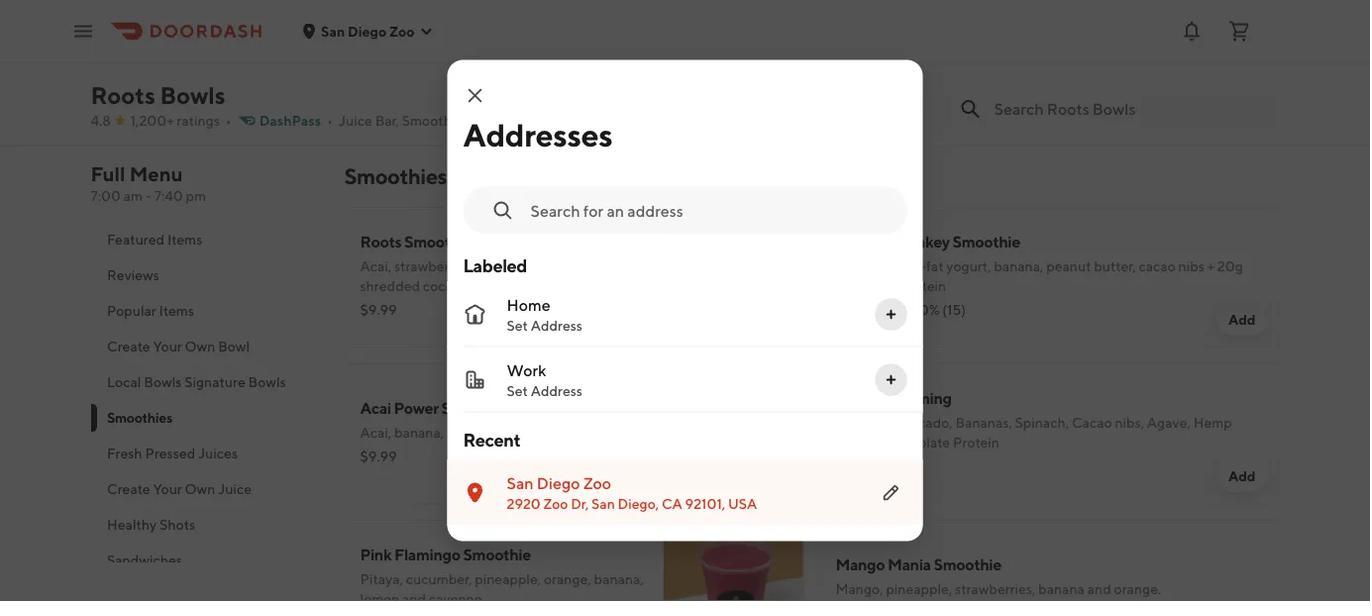Task type: locate. For each thing, give the bounding box(es) containing it.
+ inside chunky monkey smoothie milk with non-fat yogurt, banana, peanut butter, cacao nibs + 20g chocolate protein
[[1208, 258, 1215, 275]]

add button for cacao dreaming
[[1217, 461, 1268, 493]]

1 your from the top
[[153, 338, 182, 355]]

1 horizontal spatial zoo
[[544, 496, 568, 512]]

0 vertical spatial coconut,
[[417, 52, 472, 68]]

2 horizontal spatial zoo
[[583, 474, 612, 493]]

100%
[[904, 302, 940, 318]]

with up chocolate
[[866, 258, 894, 275]]

banana, inside pink flamingo smoothie pitaya, cucumber, pineapple, orange, banana, lemon and cayenne.
[[594, 571, 644, 588]]

and up home
[[531, 278, 555, 294]]

0 horizontal spatial roots
[[91, 81, 155, 109]]

banana, inside chunky monkey smoothie milk with non-fat yogurt, banana, peanut butter, cacao nibs + 20g chocolate protein
[[994, 258, 1044, 275]]

pink flamingo smoothie image
[[664, 520, 804, 602]]

-
[[146, 188, 152, 204]]

cacao left dreaming
[[836, 389, 880, 408]]

1 vertical spatial milk.
[[700, 425, 730, 441]]

1 vertical spatial nibs,
[[1115, 415, 1145, 431]]

create inside create your own juice button
[[107, 481, 150, 498]]

0 horizontal spatial cacao
[[593, 52, 630, 68]]

smoothie up labeled
[[404, 232, 472, 251]]

address inside work set address
[[531, 383, 583, 399]]

0 vertical spatial cacao
[[836, 389, 880, 408]]

banana, right granola,
[[609, 32, 659, 49]]

add down 20g
[[1229, 312, 1256, 328]]

acai, down acai
[[360, 425, 392, 441]]

0 vertical spatial acai,
[[360, 258, 392, 275]]

coconut, down white
[[417, 52, 472, 68]]

and inside roots smoothie acai, strawberries, banana, blueberries, shredded coconut, granola and almond milk. $9.99
[[531, 278, 555, 294]]

roots for roots smoothie acai, strawberries, banana, blueberries, shredded coconut, granola and almond milk. $9.99
[[360, 232, 402, 251]]

cacao left nibs
[[1139, 258, 1176, 275]]

bowl
[[218, 338, 249, 355]]

san up 2920
[[507, 474, 534, 493]]

none radio containing san diego zoo
[[448, 460, 923, 526]]

diego for san diego zoo
[[348, 23, 387, 39]]

set down work
[[507, 383, 528, 399]]

2 vertical spatial san
[[592, 496, 615, 512]]

$9.99 inside cacao dreaming milk with avocado, bananas, spinach, cacao nibs, agave, hemp seeds + chocolate protein $9.99 add
[[836, 458, 873, 475]]

addresses image up dreaming
[[884, 372, 899, 388]]

0 vertical spatial your
[[153, 338, 182, 355]]

orange.
[[1115, 581, 1162, 598]]

diego,
[[618, 496, 659, 512]]

strawberries, up shredded
[[394, 258, 475, 275]]

0 horizontal spatial milk.
[[608, 278, 637, 294]]

banana, right "yogurt,"
[[994, 258, 1044, 275]]

0 horizontal spatial nibs,
[[633, 52, 663, 68]]

1 vertical spatial juice
[[218, 481, 251, 498]]

your inside create your own juice button
[[153, 481, 182, 498]]

2 horizontal spatial strawberries,
[[956, 581, 1036, 598]]

bowls right local
[[144, 374, 181, 391]]

0 horizontal spatial +
[[733, 52, 740, 68]]

set for home
[[507, 317, 528, 334]]

1 horizontal spatial seeds
[[836, 435, 872, 451]]

home
[[507, 295, 551, 314]]

create your own bowl
[[107, 338, 249, 355]]

dr,
[[571, 496, 589, 512]]

1 vertical spatial set
[[507, 383, 528, 399]]

1 vertical spatial smoothies
[[344, 164, 447, 189]]

your down the popular items
[[153, 338, 182, 355]]

seeds left chocolate at the right bottom of the page
[[836, 435, 872, 451]]

items
[[167, 231, 202, 248], [159, 303, 194, 319]]

0 horizontal spatial diego
[[348, 23, 387, 39]]

roots up the 4.8
[[91, 81, 155, 109]]

roots bowls
[[91, 81, 225, 109]]

almond inside the acai power smoothie acai, banana, cacao, blueberries, turmeric and almond milk. $9.99 add
[[650, 425, 698, 441]]

0 vertical spatial roots
[[91, 81, 155, 109]]

diego up dr,
[[537, 474, 580, 493]]

own
[[184, 338, 215, 355], [184, 481, 215, 498]]

add button up usa
[[741, 461, 792, 493]]

1,200+
[[130, 112, 174, 129]]

banana, down the power
[[394, 425, 444, 441]]

0 vertical spatial items
[[167, 231, 202, 248]]

items up reviews button
[[167, 231, 202, 248]]

1 vertical spatial address
[[531, 383, 583, 399]]

2 horizontal spatial san
[[592, 496, 615, 512]]

1 create from the top
[[107, 338, 150, 355]]

smoothie
[[404, 232, 472, 251], [953, 232, 1021, 251], [442, 399, 509, 418], [463, 546, 531, 564], [934, 556, 1002, 574]]

cacao,
[[447, 425, 487, 441]]

$9.99 down acai
[[360, 448, 397, 465]]

+ left honey
[[733, 52, 740, 68]]

your
[[153, 338, 182, 355], [153, 481, 182, 498]]

0 vertical spatial addresses image
[[884, 307, 899, 323]]

sandwiches button
[[91, 543, 321, 579]]

1 own from the top
[[184, 338, 215, 355]]

Item Search search field
[[995, 98, 1264, 120]]

smoothie up cayenne.
[[463, 546, 531, 564]]

2 address from the top
[[531, 383, 583, 399]]

zoo left dr,
[[544, 496, 568, 512]]

strawberries, up chia
[[662, 32, 743, 49]]

cacao
[[836, 389, 880, 408], [1072, 415, 1113, 431]]

0 vertical spatial strawberries,
[[662, 32, 743, 49]]

smoothie inside mango mania smoothie mango, pineapple, strawberries, banana and orange.
[[934, 556, 1002, 574]]

juice inside create your own juice button
[[218, 481, 251, 498]]

2 with from the top
[[866, 415, 894, 431]]

addresses image left 100%
[[884, 307, 899, 323]]

roots up shredded
[[360, 232, 402, 251]]

smoothie inside chunky monkey smoothie milk with non-fat yogurt, banana, peanut butter, cacao nibs + 20g chocolate protein
[[953, 232, 1021, 251]]

2 own from the top
[[184, 481, 215, 498]]

1 horizontal spatial roots
[[360, 232, 402, 251]]

zoo for san diego zoo 2920 zoo dr, san diego, ca 92101, usa
[[583, 474, 612, 493]]

1 horizontal spatial cacao
[[1139, 258, 1176, 275]]

milk left avocado,
[[836, 415, 863, 431]]

with up chocolate at the right bottom of the page
[[866, 415, 894, 431]]

unsweet
[[360, 52, 414, 68]]

diego inside the san diego zoo 2920 zoo dr, san diego, ca 92101, usa
[[537, 474, 580, 493]]

$9.99 up mango
[[836, 458, 873, 475]]

seeds
[[694, 52, 730, 68], [836, 435, 872, 451]]

set inside home set address
[[507, 317, 528, 334]]

bar,
[[375, 112, 399, 129]]

0 horizontal spatial zoo
[[390, 23, 415, 39]]

1 horizontal spatial milk.
[[700, 425, 730, 441]]

add up usa
[[753, 468, 781, 485]]

0 horizontal spatial san
[[321, 23, 345, 39]]

chocolate
[[836, 278, 898, 294]]

and inside pink flamingo smoothie pitaya, cucumber, pineapple, orange, banana, lemon and cayenne.
[[402, 591, 426, 602]]

$9.99 inside the acai power smoothie acai, banana, cacao, blueberries, turmeric and almond milk. $9.99 add
[[360, 448, 397, 465]]

• left 0.8
[[477, 112, 483, 129]]

0 vertical spatial own
[[184, 338, 215, 355]]

healthy shots
[[107, 517, 195, 533]]

set inside work set address
[[507, 383, 528, 399]]

with inside chunky monkey smoothie milk with non-fat yogurt, banana, peanut butter, cacao nibs + 20g chocolate protein
[[866, 258, 894, 275]]

reviews button
[[91, 258, 321, 293]]

0 vertical spatial almond
[[558, 278, 605, 294]]

$9.99 inside roots smoothie acai, strawberries, banana, blueberries, shredded coconut, granola and almond milk. $9.99
[[360, 302, 397, 318]]

banana, inside the acai power smoothie acai, banana, cacao, blueberries, turmeric and almond milk. $9.99 add
[[394, 425, 444, 441]]

0 vertical spatial nibs,
[[633, 52, 663, 68]]

address down work
[[531, 383, 583, 399]]

own left bowl
[[184, 338, 215, 355]]

smoothie right mania
[[934, 556, 1002, 574]]

1 horizontal spatial juice
[[339, 112, 373, 129]]

add down hemp
[[1229, 468, 1256, 485]]

create up healthy
[[107, 481, 150, 498]]

1 vertical spatial with
[[866, 415, 894, 431]]

0 horizontal spatial almond
[[558, 278, 605, 294]]

1 addresses image from the top
[[884, 307, 899, 323]]

1 horizontal spatial san
[[507, 474, 534, 493]]

2 your from the top
[[153, 481, 182, 498]]

purple
[[360, 6, 407, 25]]

1 base, from the left
[[392, 32, 425, 49]]

0 vertical spatial blueberries,
[[530, 258, 605, 275]]

1 vertical spatial zoo
[[583, 474, 612, 493]]

own inside button
[[184, 338, 215, 355]]

diego up unsweet on the left of page
[[348, 23, 387, 39]]

1 vertical spatial addresses image
[[884, 372, 899, 388]]

smoothie up cacao,
[[442, 399, 509, 418]]

nibs, left agave,
[[1115, 415, 1145, 431]]

0 horizontal spatial strawberries,
[[394, 258, 475, 275]]

0 horizontal spatial juice
[[218, 481, 251, 498]]

nibs, inside cacao dreaming milk with avocado, bananas, spinach, cacao nibs, agave, hemp seeds + chocolate protein $9.99 add
[[1115, 415, 1145, 431]]

0 horizontal spatial base,
[[392, 32, 425, 49]]

0 vertical spatial cacao
[[593, 52, 630, 68]]

almond up edit san diego zoo from saved addresses option
[[650, 425, 698, 441]]

almond inside roots smoothie acai, strawberries, banana, blueberries, shredded coconut, granola and almond milk. $9.99
[[558, 278, 605, 294]]

create for create your own juice
[[107, 481, 150, 498]]

0 vertical spatial create
[[107, 338, 150, 355]]

0 horizontal spatial seeds
[[694, 52, 730, 68]]

base, up unsweet on the left of page
[[392, 32, 425, 49]]

and right turmeric
[[624, 425, 648, 441]]

pineapple, up cayenne.
[[475, 571, 541, 588]]

diego
[[348, 23, 387, 39], [537, 474, 580, 493]]

smoothie inside the acai power smoothie acai, banana, cacao, blueberries, turmeric and almond milk. $9.99 add
[[442, 399, 509, 418]]

strawberries, left banana at the right
[[956, 581, 1036, 598]]

smoothies down close addresses 'image'
[[402, 112, 469, 129]]

0 vertical spatial with
[[866, 258, 894, 275]]

0 vertical spatial zoo
[[390, 23, 415, 39]]

0 vertical spatial address
[[531, 317, 583, 334]]

power
[[394, 399, 439, 418]]

1 vertical spatial cacao
[[1139, 258, 1176, 275]]

banana, up granola
[[478, 258, 528, 275]]

1 address from the top
[[531, 317, 583, 334]]

milk up chocolate
[[836, 258, 863, 275]]

2 base, from the left
[[520, 32, 553, 49]]

and inside the acai power smoothie acai, banana, cacao, blueberries, turmeric and almond milk. $9.99 add
[[624, 425, 648, 441]]

san
[[321, 23, 345, 39], [507, 474, 534, 493], [592, 496, 615, 512]]

pineapple,
[[475, 571, 541, 588], [886, 581, 953, 598]]

smoothie inside pink flamingo smoothie pitaya, cucumber, pineapple, orange, banana, lemon and cayenne.
[[463, 546, 531, 564]]

dashpass •
[[259, 112, 333, 129]]

non-
[[896, 258, 927, 275]]

create down the popular
[[107, 338, 150, 355]]

address inside home set address
[[531, 317, 583, 334]]

san diego zoo option group
[[448, 460, 923, 526]]

1 vertical spatial coconut,
[[423, 278, 478, 294]]

1 horizontal spatial diego
[[537, 474, 580, 493]]

0 horizontal spatial pineapple,
[[475, 571, 541, 588]]

1 horizontal spatial strawberries,
[[662, 32, 743, 49]]

cacao right spinach,
[[1072, 415, 1113, 431]]

address down home
[[531, 317, 583, 334]]

0.8
[[491, 112, 512, 129]]

zoo up dr,
[[583, 474, 612, 493]]

create inside create your own bowl button
[[107, 338, 150, 355]]

1 set from the top
[[507, 317, 528, 334]]

fresh pressed juices button
[[91, 436, 321, 472]]

set for work
[[507, 383, 528, 399]]

1 vertical spatial diego
[[537, 474, 580, 493]]

1 vertical spatial blueberries,
[[490, 425, 565, 441]]

coconut, inside roots smoothie acai, strawberries, banana, blueberries, shredded coconut, granola and almond milk. $9.99
[[423, 278, 478, 294]]

own inside button
[[184, 481, 215, 498]]

juice bar, smoothies • 0.8 mi
[[339, 112, 530, 129]]

None radio
[[448, 347, 923, 413], [448, 460, 923, 526], [448, 347, 923, 413]]

add inside cacao dreaming milk with avocado, bananas, spinach, cacao nibs, agave, hemp seeds + chocolate protein $9.99 add
[[1229, 468, 1256, 485]]

+ inside cacao dreaming milk with avocado, bananas, spinach, cacao nibs, agave, hemp seeds + chocolate protein $9.99 add
[[875, 435, 882, 451]]

2 horizontal spatial +
[[1208, 258, 1215, 275]]

addresses image for work
[[884, 372, 899, 388]]

1 horizontal spatial base,
[[520, 32, 553, 49]]

own down fresh pressed juices button
[[184, 481, 215, 498]]

blueberries, up home set address
[[530, 258, 605, 275]]

$9.99
[[360, 302, 397, 318], [836, 302, 873, 318], [360, 448, 397, 465], [836, 458, 873, 475]]

$9.99 down chocolate
[[836, 302, 873, 318]]

$9.99 down shredded
[[360, 302, 397, 318]]

edit san diego zoo from saved addresses image
[[884, 485, 899, 501]]

2920
[[507, 496, 541, 512]]

spinach,
[[1016, 415, 1070, 431]]

0 vertical spatial milk.
[[608, 278, 637, 294]]

2 vertical spatial strawberries,
[[956, 581, 1036, 598]]

0 vertical spatial smoothies
[[402, 112, 469, 129]]

chunky
[[836, 232, 891, 251]]

protein
[[901, 278, 947, 294]]

1 vertical spatial create
[[107, 481, 150, 498]]

juice left bar,
[[339, 112, 373, 129]]

smoothie for mango
[[934, 556, 1002, 574]]

nibs
[[1179, 258, 1205, 275]]

0 vertical spatial set
[[507, 317, 528, 334]]

add button down 20g
[[1217, 304, 1268, 336]]

san right dr,
[[592, 496, 615, 512]]

0 vertical spatial milk
[[836, 258, 863, 275]]

0 vertical spatial san
[[321, 23, 345, 39]]

1 vertical spatial almond
[[650, 425, 698, 441]]

1 vertical spatial roots
[[360, 232, 402, 251]]

coconut, down labeled
[[423, 278, 478, 294]]

1 acai, from the top
[[360, 258, 392, 275]]

lemon
[[360, 591, 400, 602]]

seeds right chia
[[694, 52, 730, 68]]

peanut
[[1047, 258, 1092, 275]]

cacao inside purple moon ube base, white coconut base, granola, banana, strawberries, unsweet coconut, chopped almonds, cacao nibs, chia seeds + honey
[[593, 52, 630, 68]]

milk. inside roots smoothie acai, strawberries, banana, blueberries, shredded coconut, granola and almond milk. $9.99
[[608, 278, 637, 294]]

dreaming
[[883, 389, 952, 408]]

pink flamingo smoothie pitaya, cucumber, pineapple, orange, banana, lemon and cayenne.
[[360, 546, 644, 602]]

1 vertical spatial strawberries,
[[394, 258, 475, 275]]

bowls up ratings
[[160, 81, 225, 109]]

None radio
[[448, 282, 923, 347]]

blueberries,
[[530, 258, 605, 275], [490, 425, 565, 441]]

1 vertical spatial own
[[184, 481, 215, 498]]

+ left chocolate at the right bottom of the page
[[875, 435, 882, 451]]

items up create your own bowl
[[159, 303, 194, 319]]

blueberries, down work set address
[[490, 425, 565, 441]]

san left ube
[[321, 23, 345, 39]]

addresses image
[[884, 307, 899, 323], [884, 372, 899, 388]]

1 horizontal spatial cacao
[[1072, 415, 1113, 431]]

1 with from the top
[[866, 258, 894, 275]]

almond
[[558, 278, 605, 294], [650, 425, 698, 441]]

92101,
[[685, 496, 726, 512]]

set down home
[[507, 317, 528, 334]]

address
[[531, 317, 583, 334], [531, 383, 583, 399]]

1 vertical spatial your
[[153, 481, 182, 498]]

roots inside roots smoothie acai, strawberries, banana, blueberries, shredded coconut, granola and almond milk. $9.99
[[360, 232, 402, 251]]

white
[[428, 32, 463, 49]]

0 vertical spatial +
[[733, 52, 740, 68]]

2 create from the top
[[107, 481, 150, 498]]

1 vertical spatial acai,
[[360, 425, 392, 441]]

strawberries, inside roots smoothie acai, strawberries, banana, blueberries, shredded coconut, granola and almond milk. $9.99
[[394, 258, 475, 275]]

and down "cucumber,"
[[402, 591, 426, 602]]

2 set from the top
[[507, 383, 528, 399]]

recent
[[463, 430, 521, 451]]

1 vertical spatial cacao
[[1072, 415, 1113, 431]]

roots for roots bowls
[[91, 81, 155, 109]]

1 vertical spatial seeds
[[836, 435, 872, 451]]

nibs, left chia
[[633, 52, 663, 68]]

2 vertical spatial +
[[875, 435, 882, 451]]

smoothie up "yogurt,"
[[953, 232, 1021, 251]]

addresses image for home
[[884, 307, 899, 323]]

add button down hemp
[[1217, 461, 1268, 493]]

pitaya,
[[360, 571, 403, 588]]

blueberries, inside roots smoothie acai, strawberries, banana, blueberries, shredded coconut, granola and almond milk. $9.99
[[530, 258, 605, 275]]

1 horizontal spatial +
[[875, 435, 882, 451]]

add inside the acai power smoothie acai, banana, cacao, blueberries, turmeric and almond milk. $9.99 add
[[753, 468, 781, 485]]

own for bowl
[[184, 338, 215, 355]]

1 vertical spatial milk
[[836, 415, 863, 431]]

base, up almonds,
[[520, 32, 553, 49]]

smoothies up fresh
[[107, 410, 172, 426]]

avocado,
[[896, 415, 953, 431]]

your down pressed
[[153, 481, 182, 498]]

juices
[[198, 446, 237, 462]]

0 vertical spatial diego
[[348, 23, 387, 39]]

pineapple, down mania
[[886, 581, 953, 598]]

coconut,
[[417, 52, 472, 68], [423, 278, 478, 294]]

smoothies down bar,
[[344, 164, 447, 189]]

1 horizontal spatial almond
[[650, 425, 698, 441]]

1 horizontal spatial pineapple,
[[886, 581, 953, 598]]

1 horizontal spatial nibs,
[[1115, 415, 1145, 431]]

cacao inside chunky monkey smoothie milk with non-fat yogurt, banana, peanut butter, cacao nibs + 20g chocolate protein
[[1139, 258, 1176, 275]]

acai, up shredded
[[360, 258, 392, 275]]

milk. inside the acai power smoothie acai, banana, cacao, blueberries, turmeric and almond milk. $9.99 add
[[700, 425, 730, 441]]

2 milk from the top
[[836, 415, 863, 431]]

2 acai, from the top
[[360, 425, 392, 441]]

nibs,
[[633, 52, 663, 68], [1115, 415, 1145, 431]]

fat
[[927, 258, 944, 275]]

strawberries, inside mango mania smoothie mango, pineapple, strawberries, banana and orange.
[[956, 581, 1036, 598]]

1 vertical spatial +
[[1208, 258, 1215, 275]]

cacao down granola,
[[593, 52, 630, 68]]

roots
[[91, 81, 155, 109], [360, 232, 402, 251]]

0 vertical spatial seeds
[[694, 52, 730, 68]]

bowls for roots
[[160, 81, 225, 109]]

and inside mango mania smoothie mango, pineapple, strawberries, banana and orange.
[[1088, 581, 1112, 598]]

zoo right ube
[[390, 23, 415, 39]]

moon
[[410, 6, 451, 25]]

banana, right orange,
[[594, 571, 644, 588]]

1 vertical spatial san
[[507, 474, 534, 493]]

and right banana at the right
[[1088, 581, 1112, 598]]

1 milk from the top
[[836, 258, 863, 275]]

work
[[507, 361, 547, 380]]

juice down juices
[[218, 481, 251, 498]]

add button for acai power smoothie
[[741, 461, 792, 493]]

smoothie for acai
[[442, 399, 509, 418]]

2 addresses image from the top
[[884, 372, 899, 388]]

almond up home set address
[[558, 278, 605, 294]]

+ left 20g
[[1208, 258, 1215, 275]]

zoo
[[390, 23, 415, 39], [583, 474, 612, 493], [544, 496, 568, 512]]

0 vertical spatial juice
[[339, 112, 373, 129]]

smoothies
[[402, 112, 469, 129], [344, 164, 447, 189], [107, 410, 172, 426]]

flamingo
[[395, 546, 461, 564]]

1 vertical spatial items
[[159, 303, 194, 319]]

chopped
[[475, 52, 531, 68]]

your inside create your own bowl button
[[153, 338, 182, 355]]



Task type: vqa. For each thing, say whether or not it's contained in the screenshot.
the top Offers
no



Task type: describe. For each thing, give the bounding box(es) containing it.
featured items
[[107, 231, 202, 248]]

pink
[[360, 546, 392, 564]]

fresh
[[107, 446, 142, 462]]

create your own juice
[[107, 481, 251, 498]]

milk inside chunky monkey smoothie milk with non-fat yogurt, banana, peanut butter, cacao nibs + 20g chocolate protein
[[836, 258, 863, 275]]

with inside cacao dreaming milk with avocado, bananas, spinach, cacao nibs, agave, hemp seeds + chocolate protein $9.99 add
[[866, 415, 894, 431]]

mango mania smoothie mango, pineapple, strawberries, banana and orange.
[[836, 556, 1162, 598]]

your for juice
[[153, 481, 182, 498]]

granola
[[481, 278, 528, 294]]

2 vertical spatial zoo
[[544, 496, 568, 512]]

create your own juice button
[[91, 472, 321, 507]]

turmeric
[[567, 425, 621, 441]]

your for bowl
[[153, 338, 182, 355]]

san diego zoo 2920 zoo dr, san diego, ca 92101, usa
[[507, 474, 757, 512]]

signature
[[184, 374, 245, 391]]

hemp
[[1194, 415, 1233, 431]]

featured items button
[[91, 222, 321, 258]]

pressed
[[145, 446, 195, 462]]

items for featured items
[[167, 231, 202, 248]]

seeds inside cacao dreaming milk with avocado, bananas, spinach, cacao nibs, agave, hemp seeds + chocolate protein $9.99 add
[[836, 435, 872, 451]]

acai, inside the acai power smoothie acai, banana, cacao, blueberries, turmeric and almond milk. $9.99 add
[[360, 425, 392, 441]]

+ inside purple moon ube base, white coconut base, granola, banana, strawberries, unsweet coconut, chopped almonds, cacao nibs, chia seeds + honey
[[733, 52, 740, 68]]

mi
[[515, 112, 530, 129]]

pineapple, inside mango mania smoothie mango, pineapple, strawberries, banana and orange.
[[886, 581, 953, 598]]

ca
[[662, 496, 683, 512]]

roots smoothie image
[[664, 207, 804, 348]]

full
[[91, 163, 125, 186]]

blueberries, inside the acai power smoothie acai, banana, cacao, blueberries, turmeric and almond milk. $9.99 add
[[490, 425, 565, 441]]

usa
[[728, 496, 757, 512]]

• down chocolate
[[877, 302, 883, 318]]

honey
[[743, 52, 782, 68]]

local
[[107, 374, 141, 391]]

butter,
[[1094, 258, 1136, 275]]

2 vertical spatial smoothies
[[107, 410, 172, 426]]

sandwiches
[[107, 553, 182, 569]]

milk inside cacao dreaming milk with avocado, bananas, spinach, cacao nibs, agave, hemp seeds + chocolate protein $9.99 add
[[836, 415, 863, 431]]

full menu 7:00 am - 7:40 pm
[[91, 163, 206, 204]]

featured
[[107, 231, 164, 248]]

smoothie inside roots smoothie acai, strawberries, banana, blueberries, shredded coconut, granola and almond milk. $9.99
[[404, 232, 472, 251]]

granola,
[[556, 32, 607, 49]]

create for create your own bowl
[[107, 338, 150, 355]]

work set address
[[507, 361, 583, 399]]

diego for san diego zoo 2920 zoo dr, san diego, ca 92101, usa
[[537, 474, 580, 493]]

shredded
[[360, 278, 420, 294]]

address for work
[[531, 383, 583, 399]]

ube
[[360, 32, 390, 49]]

chia
[[665, 52, 691, 68]]

nibs, inside purple moon ube base, white coconut base, granola, banana, strawberries, unsweet coconut, chopped almonds, cacao nibs, chia seeds + honey
[[633, 52, 663, 68]]

none radio containing home
[[448, 282, 923, 347]]

roots smoothie acai, strawberries, banana, blueberries, shredded coconut, granola and almond milk. $9.99
[[360, 232, 637, 318]]

items for popular items
[[159, 303, 194, 319]]

0 items, open order cart image
[[1228, 19, 1252, 43]]

open menu image
[[71, 19, 95, 43]]

orange,
[[544, 571, 592, 588]]

banana, inside roots smoothie acai, strawberries, banana, blueberries, shredded coconut, granola and almond milk. $9.99
[[478, 258, 528, 275]]

agave,
[[1148, 415, 1191, 431]]

banana, inside purple moon ube base, white coconut base, granola, banana, strawberries, unsweet coconut, chopped almonds, cacao nibs, chia seeds + honey
[[609, 32, 659, 49]]

san for san diego zoo
[[321, 23, 345, 39]]

coconut, inside purple moon ube base, white coconut base, granola, banana, strawberries, unsweet coconut, chopped almonds, cacao nibs, chia seeds + honey
[[417, 52, 472, 68]]

0 horizontal spatial cacao
[[836, 389, 880, 408]]

mango
[[836, 556, 885, 574]]

fresh pressed juices
[[107, 446, 237, 462]]

san diego zoo
[[321, 23, 415, 39]]

address for home
[[531, 317, 583, 334]]

bananas,
[[956, 415, 1013, 431]]

20g
[[1218, 258, 1244, 275]]

acai
[[360, 399, 391, 418]]

cacao dreaming milk with avocado, bananas, spinach, cacao nibs, agave, hemp seeds + chocolate protein $9.99 add
[[836, 389, 1256, 485]]

zoo for san diego zoo
[[390, 23, 415, 39]]

almonds,
[[534, 52, 591, 68]]

home set address
[[507, 295, 583, 334]]

popular
[[107, 303, 156, 319]]

bowls for local
[[144, 374, 181, 391]]

local bowls signature bowls button
[[91, 365, 321, 400]]

labeled
[[463, 255, 527, 277]]

addresses
[[463, 116, 613, 154]]

7:00
[[91, 188, 121, 204]]

bowls down bowl
[[248, 374, 286, 391]]

healthy shots button
[[91, 507, 321, 543]]

none radio edit san diego zoo from saved addresses
[[448, 460, 923, 526]]

• right ratings
[[226, 112, 232, 129]]

reviews
[[107, 267, 159, 283]]

smoothie for chunky
[[953, 232, 1021, 251]]

• right dashpass
[[327, 112, 333, 129]]

ratings
[[177, 112, 220, 129]]

Search for an address text field
[[531, 200, 888, 222]]

smoothie for pink
[[463, 546, 531, 564]]

chunky monkey smoothie milk with non-fat yogurt, banana, peanut butter, cacao nibs + 20g chocolate protein
[[836, 232, 1244, 294]]

close addresses image
[[463, 84, 487, 108]]

menu
[[130, 163, 183, 186]]

add button for chunky monkey smoothie
[[1217, 304, 1268, 336]]

banana
[[1039, 581, 1085, 598]]

am
[[124, 188, 143, 204]]

acai, inside roots smoothie acai, strawberries, banana, blueberries, shredded coconut, granola and almond milk. $9.99
[[360, 258, 392, 275]]

monkey
[[893, 232, 950, 251]]

popular items button
[[91, 293, 321, 329]]

cayenne.
[[429, 591, 485, 602]]

coconut
[[466, 32, 518, 49]]

(15)
[[943, 302, 966, 318]]

purple moon ube base, white coconut base, granola, banana, strawberries, unsweet coconut, chopped almonds, cacao nibs, chia seeds + honey
[[360, 6, 782, 68]]

pineapple, inside pink flamingo smoothie pitaya, cucumber, pineapple, orange, banana, lemon and cayenne.
[[475, 571, 541, 588]]

yogurt,
[[947, 258, 992, 275]]

notification bell image
[[1180, 19, 1204, 43]]

san for san diego zoo 2920 zoo dr, san diego, ca 92101, usa
[[507, 474, 534, 493]]

create your own bowl button
[[91, 329, 321, 365]]

$9.99 •
[[836, 302, 883, 318]]

mango,
[[836, 581, 884, 598]]

strawberries, inside purple moon ube base, white coconut base, granola, banana, strawberries, unsweet coconut, chopped almonds, cacao nibs, chia seeds + honey
[[662, 32, 743, 49]]

seeds inside purple moon ube base, white coconut base, granola, banana, strawberries, unsweet coconut, chopped almonds, cacao nibs, chia seeds + honey
[[694, 52, 730, 68]]

4.8
[[91, 112, 111, 129]]

shots
[[159, 517, 195, 533]]

san diego zoo button
[[301, 23, 435, 39]]

1,200+ ratings •
[[130, 112, 232, 129]]

pm
[[186, 188, 206, 204]]

protein
[[953, 435, 1000, 451]]

own for juice
[[184, 481, 215, 498]]



